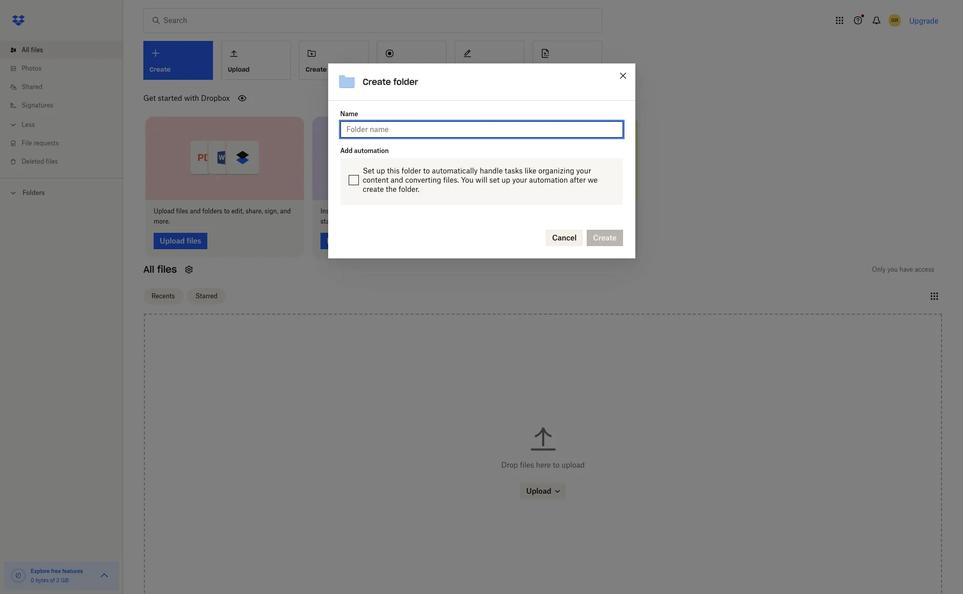 Task type: vqa. For each thing, say whether or not it's contained in the screenshot.
mpeg checkbox item
no



Task type: describe. For each thing, give the bounding box(es) containing it.
requests
[[34, 139, 59, 147]]

converting
[[405, 176, 441, 184]]

photos
[[22, 65, 41, 72]]

deleted files link
[[8, 153, 123, 171]]

recents
[[152, 292, 175, 300]]

all files link
[[8, 41, 123, 59]]

files inside 'link'
[[31, 46, 43, 54]]

set up this folder to automatically handle tasks like organizing your content and converting files. you will set up your automation after we create the folder.
[[363, 167, 598, 194]]

gb
[[61, 578, 69, 584]]

more.
[[154, 217, 170, 225]]

signatures
[[22, 101, 53, 109]]

1 vertical spatial up
[[502, 176, 511, 184]]

upgrade
[[910, 16, 939, 25]]

files.
[[443, 176, 459, 184]]

shared link
[[8, 78, 123, 96]]

deleted files
[[22, 158, 58, 165]]

2 on from the left
[[398, 207, 405, 215]]

explore free features 0 bytes of 2 gb
[[31, 569, 83, 584]]

less image
[[8, 120, 18, 130]]

quota usage element
[[10, 568, 27, 584]]

access
[[915, 266, 935, 273]]

work
[[381, 207, 396, 215]]

handle
[[480, 167, 503, 175]]

recents button
[[143, 288, 183, 305]]

create folder inside create folder dialog
[[363, 77, 418, 87]]

like
[[525, 167, 537, 175]]

add
[[340, 147, 353, 155]]

drop
[[501, 461, 518, 470]]

upload
[[154, 207, 175, 215]]

install
[[321, 207, 339, 215]]

get
[[143, 94, 156, 102]]

folder inside create folder button
[[329, 65, 347, 73]]

you
[[888, 266, 898, 273]]

files left here on the bottom right of page
[[520, 461, 534, 470]]

after
[[570, 176, 586, 184]]

automatically
[[432, 167, 478, 175]]

desktop
[[349, 207, 372, 215]]

starred
[[195, 292, 218, 300]]

to right here on the bottom right of page
[[553, 461, 560, 470]]

photos link
[[8, 59, 123, 78]]

1 horizontal spatial all
[[143, 264, 154, 275]]

stay
[[321, 217, 333, 225]]

upgrade link
[[910, 16, 939, 25]]

folders
[[202, 207, 222, 215]]

free
[[51, 569, 61, 575]]

install on desktop to work on files offline and stay synced.
[[321, 207, 451, 225]]

drop files here to upload
[[501, 461, 585, 470]]

1 horizontal spatial all files
[[143, 264, 177, 275]]

to inside set up this folder to automatically handle tasks like organizing your content and converting files. you will set up your automation after we create the folder.
[[423, 167, 430, 175]]

edit,
[[231, 207, 244, 215]]

you
[[461, 176, 474, 184]]

file requests link
[[8, 134, 123, 153]]

name
[[340, 110, 358, 118]]

here
[[536, 461, 551, 470]]

of
[[50, 578, 55, 584]]

synced.
[[334, 217, 356, 225]]

and inside set up this folder to automatically handle tasks like organizing your content and converting files. you will set up your automation after we create the folder.
[[391, 176, 403, 184]]

set
[[490, 176, 500, 184]]

sign,
[[265, 207, 278, 215]]

to inside the upload files and folders to edit, share, sign, and more.
[[224, 207, 230, 215]]

create folder dialog
[[328, 64, 635, 259]]

file
[[22, 139, 32, 147]]

0 horizontal spatial automation
[[354, 147, 389, 155]]

files right deleted
[[46, 158, 58, 165]]

files inside the upload files and folders to edit, share, sign, and more.
[[176, 207, 188, 215]]



Task type: locate. For each thing, give the bounding box(es) containing it.
0 horizontal spatial up
[[377, 167, 385, 175]]

and right offline
[[440, 207, 451, 215]]

and
[[391, 176, 403, 184], [190, 207, 201, 215], [280, 207, 291, 215], [440, 207, 451, 215]]

1 horizontal spatial create
[[363, 77, 391, 87]]

1 vertical spatial folder
[[394, 77, 418, 87]]

1 horizontal spatial up
[[502, 176, 511, 184]]

with
[[184, 94, 199, 102]]

0 vertical spatial create folder
[[306, 65, 347, 73]]

Name text field
[[347, 124, 617, 135]]

folder inside set up this folder to automatically handle tasks like organizing your content and converting files. you will set up your automation after we create the folder.
[[402, 167, 421, 175]]

cancel
[[552, 234, 577, 242]]

signatures link
[[8, 96, 123, 115]]

and down 'this'
[[391, 176, 403, 184]]

only you have access
[[873, 266, 935, 273]]

list containing all files
[[0, 35, 123, 178]]

less
[[22, 121, 35, 129]]

share,
[[246, 207, 263, 215]]

create inside button
[[306, 65, 327, 73]]

on
[[340, 207, 348, 215], [398, 207, 405, 215]]

to left 'work'
[[374, 207, 380, 215]]

file requests
[[22, 139, 59, 147]]

explore
[[31, 569, 50, 575]]

all up recents
[[143, 264, 154, 275]]

1 vertical spatial automation
[[529, 176, 568, 184]]

all
[[22, 46, 29, 54], [143, 264, 154, 275]]

started
[[158, 94, 182, 102]]

1 horizontal spatial create folder
[[363, 77, 418, 87]]

will
[[476, 176, 488, 184]]

shared
[[22, 83, 43, 91]]

have
[[900, 266, 914, 273]]

2
[[56, 578, 59, 584]]

0 vertical spatial create
[[306, 65, 327, 73]]

to up converting
[[423, 167, 430, 175]]

create
[[306, 65, 327, 73], [363, 77, 391, 87]]

0 horizontal spatial on
[[340, 207, 348, 215]]

0 horizontal spatial your
[[512, 176, 527, 184]]

create folder
[[306, 65, 347, 73], [363, 77, 418, 87]]

the
[[386, 185, 397, 194]]

up up content on the top left of the page
[[377, 167, 385, 175]]

create folder button
[[299, 41, 369, 80]]

create inside dialog
[[363, 77, 391, 87]]

on up the synced.
[[340, 207, 348, 215]]

0 horizontal spatial all
[[22, 46, 29, 54]]

starred button
[[187, 288, 226, 305]]

files up photos
[[31, 46, 43, 54]]

deleted
[[22, 158, 44, 165]]

to inside install on desktop to work on files offline and stay synced.
[[374, 207, 380, 215]]

all inside all files 'link'
[[22, 46, 29, 54]]

upload files and folders to edit, share, sign, and more.
[[154, 207, 291, 225]]

content
[[363, 176, 389, 184]]

1 vertical spatial all
[[143, 264, 154, 275]]

only
[[873, 266, 886, 273]]

automation inside set up this folder to automatically handle tasks like organizing your content and converting files. you will set up your automation after we create the folder.
[[529, 176, 568, 184]]

1 vertical spatial create folder
[[363, 77, 418, 87]]

1 horizontal spatial on
[[398, 207, 405, 215]]

create folder inside create folder button
[[306, 65, 347, 73]]

tasks
[[505, 167, 523, 175]]

offline
[[420, 207, 438, 215]]

dropbox
[[201, 94, 230, 102]]

all files up photos
[[22, 46, 43, 54]]

0 vertical spatial up
[[377, 167, 385, 175]]

your down tasks
[[512, 176, 527, 184]]

1 horizontal spatial your
[[577, 167, 591, 175]]

we
[[588, 176, 598, 184]]

list
[[0, 35, 123, 178]]

all files
[[22, 46, 43, 54], [143, 264, 177, 275]]

1 vertical spatial all files
[[143, 264, 177, 275]]

0
[[31, 578, 34, 584]]

get started with dropbox
[[143, 94, 230, 102]]

files up recents
[[157, 264, 177, 275]]

0 horizontal spatial create folder
[[306, 65, 347, 73]]

dropbox image
[[8, 10, 29, 31]]

files inside install on desktop to work on files offline and stay synced.
[[406, 207, 418, 215]]

folders button
[[0, 185, 123, 200]]

bytes
[[36, 578, 49, 584]]

0 vertical spatial folder
[[329, 65, 347, 73]]

folder
[[329, 65, 347, 73], [394, 77, 418, 87], [402, 167, 421, 175]]

1 vertical spatial create
[[363, 77, 391, 87]]

automation down organizing
[[529, 176, 568, 184]]

your
[[577, 167, 591, 175], [512, 176, 527, 184]]

folder.
[[399, 185, 420, 194]]

folders
[[23, 189, 45, 197]]

0 horizontal spatial all files
[[22, 46, 43, 54]]

your up after
[[577, 167, 591, 175]]

create
[[363, 185, 384, 194]]

to left edit,
[[224, 207, 230, 215]]

0 vertical spatial automation
[[354, 147, 389, 155]]

0 vertical spatial all
[[22, 46, 29, 54]]

organizing
[[539, 167, 575, 175]]

1 on from the left
[[340, 207, 348, 215]]

up
[[377, 167, 385, 175], [502, 176, 511, 184]]

all files up recents
[[143, 264, 177, 275]]

features
[[62, 569, 83, 575]]

all files list item
[[0, 41, 123, 59]]

files right upload
[[176, 207, 188, 215]]

1 horizontal spatial automation
[[529, 176, 568, 184]]

all up photos
[[22, 46, 29, 54]]

on right 'work'
[[398, 207, 405, 215]]

to
[[423, 167, 430, 175], [224, 207, 230, 215], [374, 207, 380, 215], [553, 461, 560, 470]]

0 vertical spatial your
[[577, 167, 591, 175]]

this
[[387, 167, 400, 175]]

and left the folders
[[190, 207, 201, 215]]

2 vertical spatial folder
[[402, 167, 421, 175]]

and right sign,
[[280, 207, 291, 215]]

all files inside 'link'
[[22, 46, 43, 54]]

automation up 'set'
[[354, 147, 389, 155]]

1 vertical spatial your
[[512, 176, 527, 184]]

and inside install on desktop to work on files offline and stay synced.
[[440, 207, 451, 215]]

files left offline
[[406, 207, 418, 215]]

add automation
[[340, 147, 389, 155]]

set
[[363, 167, 375, 175]]

upload
[[562, 461, 585, 470]]

up right set
[[502, 176, 511, 184]]

cancel button
[[546, 230, 583, 246]]

automation
[[354, 147, 389, 155], [529, 176, 568, 184]]

0 vertical spatial all files
[[22, 46, 43, 54]]

files
[[31, 46, 43, 54], [46, 158, 58, 165], [176, 207, 188, 215], [406, 207, 418, 215], [157, 264, 177, 275], [520, 461, 534, 470]]

0 horizontal spatial create
[[306, 65, 327, 73]]



